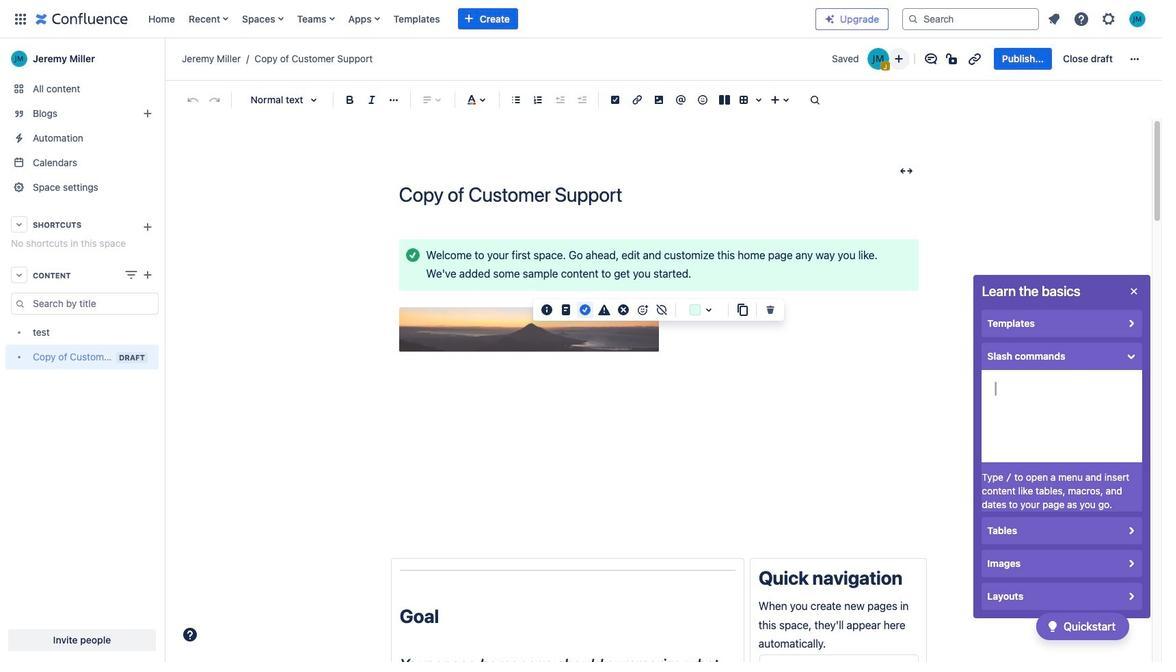 Task type: locate. For each thing, give the bounding box(es) containing it.
appswitcher icon image
[[12, 11, 29, 27]]

find and replace image
[[807, 91, 824, 108]]

error image
[[616, 301, 632, 318]]

show inline comments image
[[923, 51, 940, 67]]

settings icon image
[[1101, 11, 1118, 27]]

region inside 'space' "element"
[[5, 293, 159, 369]]

notification icon image
[[1046, 11, 1063, 27]]

list for 'premium' image
[[1042, 6, 1155, 31]]

1 horizontal spatial group
[[994, 48, 1122, 70]]

confluence image
[[36, 11, 128, 27], [36, 11, 128, 27]]

0 horizontal spatial group
[[534, 301, 785, 318]]

global element
[[8, 0, 805, 38]]

add shortcut image
[[140, 219, 156, 235]]

1 vertical spatial group
[[534, 301, 785, 318]]

link ⌘k image
[[629, 91, 646, 108]]

success image
[[577, 301, 594, 318]]

region
[[5, 293, 159, 369]]

group for show inline comments icon at top right
[[994, 48, 1122, 70]]

Error button
[[616, 301, 632, 318]]

invite to edit image
[[891, 51, 907, 67]]

Warning button
[[596, 301, 613, 318]]

list
[[142, 0, 805, 38], [1042, 6, 1155, 31]]

more image
[[1127, 51, 1144, 67]]

1 horizontal spatial list
[[1042, 6, 1155, 31]]

create a blog image
[[140, 105, 156, 122]]

close image
[[1127, 283, 1143, 300]]

tree
[[5, 320, 159, 369]]

group
[[994, 48, 1122, 70], [534, 301, 785, 318]]

0 horizontal spatial list
[[142, 0, 805, 38]]

banner
[[0, 0, 1163, 41]]

Note button
[[558, 301, 575, 318]]

change view image
[[123, 267, 140, 283]]

mention @ image
[[673, 91, 689, 108]]

space element
[[0, 38, 164, 662]]

remove emoji image
[[654, 301, 670, 318]]

0 vertical spatial group
[[994, 48, 1122, 70]]

panel success image
[[405, 247, 421, 263]]

create image
[[140, 267, 156, 283]]

Main content area, start typing to enter text. text field
[[391, 239, 927, 662]]

bold ⌘b image
[[342, 91, 358, 108]]

action item [] image
[[607, 91, 624, 108]]

info image
[[539, 301, 555, 318]]

None search field
[[903, 8, 1040, 30]]



Task type: describe. For each thing, give the bounding box(es) containing it.
bullet list ⌘⇧8 image
[[508, 91, 525, 108]]

Info button
[[539, 301, 555, 318]]

Search by title field
[[29, 294, 158, 313]]

tree inside 'space' "element"
[[5, 320, 159, 369]]

copy image
[[735, 301, 751, 318]]

table ⇧⌥t image
[[736, 91, 752, 108]]

no restrictions image
[[945, 51, 962, 67]]

note image
[[558, 301, 575, 318]]

Success button
[[577, 301, 594, 318]]

peak.jpeg image
[[399, 307, 659, 352]]

panel types option group
[[539, 301, 632, 318]]

numbered list ⌘⇧7 image
[[530, 91, 547, 108]]

premium image
[[825, 14, 836, 25]]

Give this page a title text field
[[399, 183, 919, 206]]

more formatting image
[[386, 91, 402, 108]]

list formatting group
[[505, 89, 593, 111]]

make page full-width image
[[898, 163, 915, 179]]

Search field
[[903, 8, 1040, 30]]

copy link image
[[967, 51, 983, 67]]

search image
[[908, 13, 919, 24]]

text formatting group
[[339, 89, 405, 111]]

collapse sidebar image
[[149, 34, 179, 83]]

your profile and preferences image
[[1130, 11, 1146, 27]]

emoji : image
[[695, 91, 711, 108]]

italic ⌘i image
[[364, 91, 380, 108]]

remove image
[[763, 301, 779, 318]]

group for 'make page full-width' icon
[[534, 301, 785, 318]]

editor add emoji image
[[635, 301, 651, 318]]

help icon image
[[1074, 11, 1090, 27]]

list for appswitcher icon
[[142, 0, 805, 38]]

layouts image
[[717, 91, 733, 108]]

warning image
[[596, 301, 613, 318]]

add image, video, or file image
[[651, 91, 668, 108]]

table size image
[[751, 91, 767, 108]]



Task type: vqa. For each thing, say whether or not it's contained in the screenshot.
topmost group
yes



